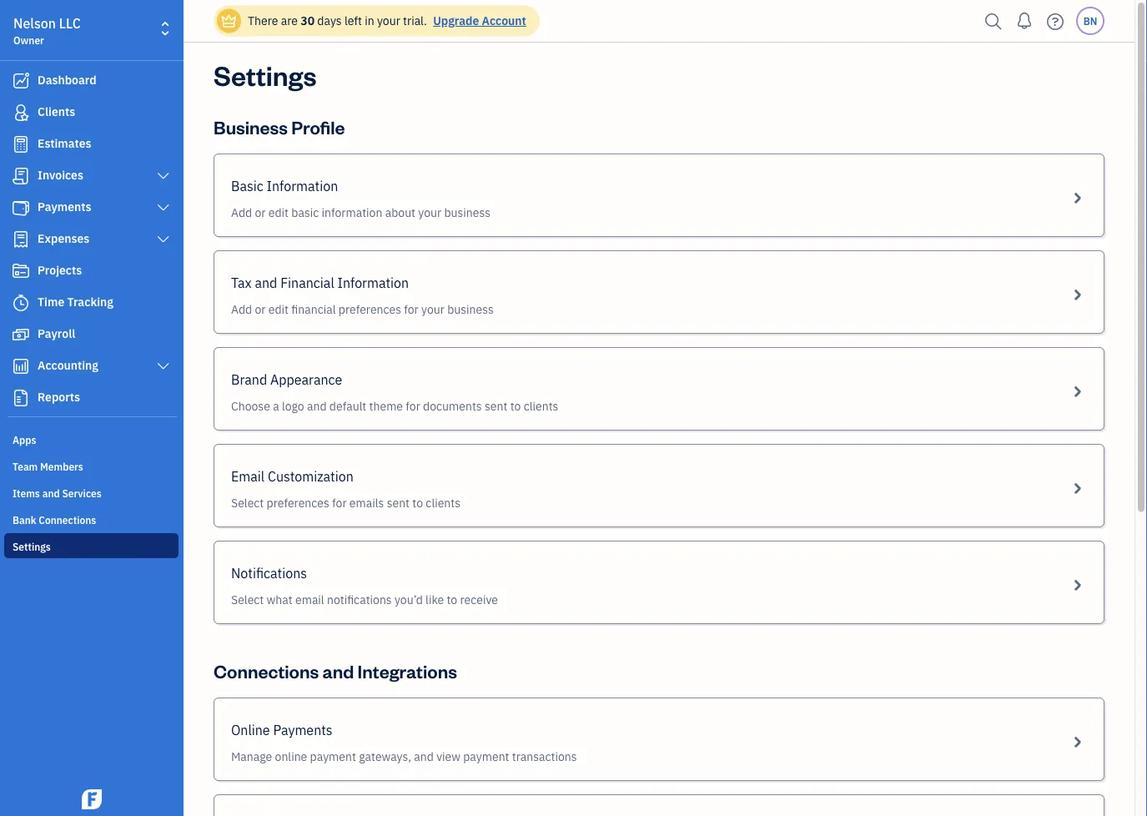 Task type: describe. For each thing, give the bounding box(es) containing it.
1 vertical spatial to
[[413, 495, 423, 511]]

0 vertical spatial information
[[267, 177, 338, 195]]

0 horizontal spatial preferences
[[267, 495, 330, 511]]

30
[[301, 13, 315, 28]]

integrations
[[358, 659, 457, 683]]

search image
[[981, 9, 1007, 34]]

select preferences for emails sent to clients
[[231, 495, 461, 511]]

email
[[295, 592, 324, 608]]

emails
[[350, 495, 384, 511]]

settings link
[[4, 533, 179, 558]]

your for basic information
[[418, 205, 442, 220]]

estimates
[[38, 136, 91, 151]]

days
[[317, 13, 342, 28]]

team members link
[[4, 453, 179, 478]]

tax
[[231, 274, 252, 292]]

appearance
[[270, 371, 342, 389]]

choose a logo and default theme for documents sent to clients
[[231, 399, 559, 414]]

business profile
[[214, 115, 345, 139]]

in
[[365, 13, 374, 28]]

project image
[[11, 263, 31, 280]]

estimates link
[[4, 129, 179, 159]]

projects link
[[4, 256, 179, 286]]

time tracking
[[38, 294, 113, 310]]

edit for and
[[269, 302, 289, 317]]

0 vertical spatial for
[[404, 302, 419, 317]]

documents
[[423, 399, 482, 414]]

transactions
[[512, 749, 577, 765]]

brand appearance
[[231, 371, 342, 389]]

clients
[[38, 104, 75, 119]]

upgrade account link
[[430, 13, 526, 28]]

0 horizontal spatial sent
[[387, 495, 410, 511]]

online
[[231, 722, 270, 739]]

notifications
[[231, 565, 307, 582]]

invoices
[[38, 167, 83, 183]]

dashboard image
[[11, 73, 31, 89]]

1 horizontal spatial preferences
[[339, 302, 401, 317]]

reports link
[[4, 383, 179, 413]]

tax and financial information
[[231, 274, 409, 292]]

1 horizontal spatial clients
[[524, 399, 559, 414]]

theme
[[369, 399, 403, 414]]

services
[[62, 487, 102, 500]]

online payments
[[231, 722, 333, 739]]

bank
[[13, 513, 36, 527]]

customization
[[268, 468, 354, 485]]

information
[[322, 205, 383, 220]]

your for tax and financial information
[[422, 302, 445, 317]]

view
[[437, 749, 461, 765]]

chevron large down image for accounting
[[156, 360, 171, 373]]

bn button
[[1077, 7, 1105, 35]]

email customization
[[231, 468, 354, 485]]

and left view
[[414, 749, 434, 765]]

connections inside bank connections link
[[39, 513, 96, 527]]

client image
[[11, 104, 31, 121]]

settings inside settings link
[[13, 540, 51, 553]]

select for notifications
[[231, 592, 264, 608]]

2 payment from the left
[[463, 749, 510, 765]]

account
[[482, 13, 526, 28]]

brand
[[231, 371, 267, 389]]

basic
[[292, 205, 319, 220]]

and for connections and integrations
[[323, 659, 354, 683]]

and for items and services
[[42, 487, 60, 500]]

left
[[345, 13, 362, 28]]

0 vertical spatial your
[[377, 13, 400, 28]]

items
[[13, 487, 40, 500]]

apps link
[[4, 427, 179, 452]]

2 vertical spatial for
[[332, 495, 347, 511]]

money image
[[11, 326, 31, 343]]

add for tax
[[231, 302, 252, 317]]

1 vertical spatial clients
[[426, 495, 461, 511]]

nelson llc owner
[[13, 15, 81, 47]]

1 vertical spatial information
[[338, 274, 409, 292]]

expenses link
[[4, 225, 179, 255]]

and for tax and financial information
[[255, 274, 277, 292]]

items and services
[[13, 487, 102, 500]]

bank connections
[[13, 513, 96, 527]]

gateways,
[[359, 749, 411, 765]]

about
[[385, 205, 416, 220]]

nelson
[[13, 15, 56, 32]]

1 horizontal spatial sent
[[485, 399, 508, 414]]

llc
[[59, 15, 81, 32]]

payments link
[[4, 193, 179, 223]]

0 vertical spatial to
[[511, 399, 521, 414]]



Task type: vqa. For each thing, say whether or not it's contained in the screenshot.
Reports link
yes



Task type: locate. For each thing, give the bounding box(es) containing it.
dashboard link
[[4, 66, 179, 96]]

invoice image
[[11, 168, 31, 184]]

2 vertical spatial chevron large down image
[[156, 360, 171, 373]]

preferences right financial
[[339, 302, 401, 317]]

0 vertical spatial clients
[[524, 399, 559, 414]]

what
[[267, 592, 293, 608]]

team members
[[13, 460, 83, 473]]

logo
[[282, 399, 304, 414]]

0 vertical spatial payments
[[38, 199, 91, 215]]

payment right "online"
[[310, 749, 356, 765]]

2 add from the top
[[231, 302, 252, 317]]

expense image
[[11, 231, 31, 248]]

or
[[255, 205, 266, 220], [255, 302, 266, 317]]

default
[[330, 399, 367, 414]]

team
[[13, 460, 38, 473]]

connections and integrations
[[214, 659, 457, 683]]

edit left basic
[[269, 205, 289, 220]]

business
[[214, 115, 288, 139]]

1 horizontal spatial to
[[447, 592, 458, 608]]

0 vertical spatial add
[[231, 205, 252, 220]]

clients link
[[4, 98, 179, 128]]

1 vertical spatial payments
[[273, 722, 333, 739]]

to right emails
[[413, 495, 423, 511]]

information
[[267, 177, 338, 195], [338, 274, 409, 292]]

timer image
[[11, 295, 31, 311]]

upgrade
[[433, 13, 479, 28]]

accounting link
[[4, 351, 179, 381]]

settings down there
[[214, 57, 317, 92]]

select what email notifications you'd like to receive
[[231, 592, 498, 608]]

connections
[[39, 513, 96, 527], [214, 659, 319, 683]]

0 vertical spatial edit
[[269, 205, 289, 220]]

0 vertical spatial settings
[[214, 57, 317, 92]]

email
[[231, 468, 265, 485]]

add down tax
[[231, 302, 252, 317]]

1 vertical spatial business
[[448, 302, 494, 317]]

notifications image
[[1012, 4, 1038, 38]]

you'd
[[395, 592, 423, 608]]

payments up "online"
[[273, 722, 333, 739]]

manage online payment gateways, and view payment transactions
[[231, 749, 577, 765]]

items and services link
[[4, 480, 179, 505]]

financial
[[292, 302, 336, 317]]

bank connections link
[[4, 507, 179, 532]]

settings down 'bank'
[[13, 540, 51, 553]]

1 payment from the left
[[310, 749, 356, 765]]

1 vertical spatial your
[[418, 205, 442, 220]]

1 vertical spatial sent
[[387, 495, 410, 511]]

1 vertical spatial preferences
[[267, 495, 330, 511]]

0 vertical spatial preferences
[[339, 302, 401, 317]]

0 vertical spatial or
[[255, 205, 266, 220]]

to right documents
[[511, 399, 521, 414]]

reports
[[38, 389, 80, 405]]

like
[[426, 592, 444, 608]]

to right like
[[447, 592, 458, 608]]

1 chevron large down image from the top
[[156, 201, 171, 215]]

1 vertical spatial connections
[[214, 659, 319, 683]]

edit left financial
[[269, 302, 289, 317]]

payments
[[38, 199, 91, 215], [273, 722, 333, 739]]

estimate image
[[11, 136, 31, 153]]

bn
[[1084, 14, 1098, 28]]

chevron large down image for expenses
[[156, 233, 171, 246]]

are
[[281, 13, 298, 28]]

chart image
[[11, 358, 31, 375]]

there
[[248, 13, 278, 28]]

payments up expenses
[[38, 199, 91, 215]]

add or edit basic information about your business
[[231, 205, 491, 220]]

business for tax and financial information
[[448, 302, 494, 317]]

3 chevron large down image from the top
[[156, 360, 171, 373]]

dashboard
[[38, 72, 97, 88]]

profile
[[292, 115, 345, 139]]

basic
[[231, 177, 264, 195]]

apps
[[13, 433, 36, 447]]

0 vertical spatial business
[[444, 205, 491, 220]]

and left integrations
[[323, 659, 354, 683]]

2 vertical spatial your
[[422, 302, 445, 317]]

0 horizontal spatial clients
[[426, 495, 461, 511]]

add or edit financial preferences for your business
[[231, 302, 494, 317]]

0 horizontal spatial payments
[[38, 199, 91, 215]]

chevron large down image for payments
[[156, 201, 171, 215]]

2 edit from the top
[[269, 302, 289, 317]]

or down "basic"
[[255, 205, 266, 220]]

0 vertical spatial connections
[[39, 513, 96, 527]]

chevron large down image inside expenses link
[[156, 233, 171, 246]]

payroll link
[[4, 320, 179, 350]]

1 add from the top
[[231, 205, 252, 220]]

or for information
[[255, 205, 266, 220]]

chevron large down image inside accounting link
[[156, 360, 171, 373]]

sent right emails
[[387, 495, 410, 511]]

there are 30 days left in your trial. upgrade account
[[248, 13, 526, 28]]

your
[[377, 13, 400, 28], [418, 205, 442, 220], [422, 302, 445, 317]]

0 vertical spatial sent
[[485, 399, 508, 414]]

basic information
[[231, 177, 338, 195]]

online
[[275, 749, 307, 765]]

0 horizontal spatial connections
[[39, 513, 96, 527]]

1 or from the top
[[255, 205, 266, 220]]

payroll
[[38, 326, 75, 341]]

select
[[231, 495, 264, 511], [231, 592, 264, 608]]

for
[[404, 302, 419, 317], [406, 399, 421, 414], [332, 495, 347, 511]]

select down the email
[[231, 495, 264, 511]]

owner
[[13, 33, 44, 47]]

to
[[511, 399, 521, 414], [413, 495, 423, 511], [447, 592, 458, 608]]

clients
[[524, 399, 559, 414], [426, 495, 461, 511]]

main element
[[0, 0, 225, 816]]

1 horizontal spatial connections
[[214, 659, 319, 683]]

1 select from the top
[[231, 495, 264, 511]]

1 vertical spatial or
[[255, 302, 266, 317]]

projects
[[38, 262, 82, 278]]

financial
[[281, 274, 334, 292]]

1 vertical spatial add
[[231, 302, 252, 317]]

1 vertical spatial for
[[406, 399, 421, 414]]

1 vertical spatial settings
[[13, 540, 51, 553]]

members
[[40, 460, 83, 473]]

2 vertical spatial to
[[447, 592, 458, 608]]

2 or from the top
[[255, 302, 266, 317]]

preferences down email customization
[[267, 495, 330, 511]]

payments inside main element
[[38, 199, 91, 215]]

2 select from the top
[[231, 592, 264, 608]]

0 vertical spatial chevron large down image
[[156, 201, 171, 215]]

connections down items and services
[[39, 513, 96, 527]]

1 vertical spatial edit
[[269, 302, 289, 317]]

notifications
[[327, 592, 392, 608]]

2 horizontal spatial to
[[511, 399, 521, 414]]

choose
[[231, 399, 270, 414]]

payment
[[310, 749, 356, 765], [463, 749, 510, 765]]

payment image
[[11, 199, 31, 216]]

a
[[273, 399, 279, 414]]

trial.
[[403, 13, 427, 28]]

tracking
[[67, 294, 113, 310]]

chevron large down image inside payments link
[[156, 201, 171, 215]]

select left what
[[231, 592, 264, 608]]

0 horizontal spatial settings
[[13, 540, 51, 553]]

business for basic information
[[444, 205, 491, 220]]

invoices link
[[4, 161, 179, 191]]

0 vertical spatial select
[[231, 495, 264, 511]]

payment right view
[[463, 749, 510, 765]]

or left financial
[[255, 302, 266, 317]]

and inside main element
[[42, 487, 60, 500]]

crown image
[[220, 12, 238, 30]]

time
[[38, 294, 64, 310]]

settings
[[214, 57, 317, 92], [13, 540, 51, 553]]

time tracking link
[[4, 288, 179, 318]]

add
[[231, 205, 252, 220], [231, 302, 252, 317]]

1 vertical spatial chevron large down image
[[156, 233, 171, 246]]

and right tax
[[255, 274, 277, 292]]

2 chevron large down image from the top
[[156, 233, 171, 246]]

expenses
[[38, 231, 90, 246]]

and right logo
[[307, 399, 327, 414]]

receive
[[460, 592, 498, 608]]

preferences
[[339, 302, 401, 317], [267, 495, 330, 511]]

chevron large down image
[[156, 169, 171, 183]]

information up basic
[[267, 177, 338, 195]]

0 horizontal spatial to
[[413, 495, 423, 511]]

manage
[[231, 749, 272, 765]]

1 horizontal spatial payments
[[273, 722, 333, 739]]

information up add or edit financial preferences for your business
[[338, 274, 409, 292]]

sent right documents
[[485, 399, 508, 414]]

business
[[444, 205, 491, 220], [448, 302, 494, 317]]

connections up online payments
[[214, 659, 319, 683]]

1 edit from the top
[[269, 205, 289, 220]]

chevron large down image
[[156, 201, 171, 215], [156, 233, 171, 246], [156, 360, 171, 373]]

edit for information
[[269, 205, 289, 220]]

go to help image
[[1042, 9, 1069, 34]]

add down "basic"
[[231, 205, 252, 220]]

add for basic
[[231, 205, 252, 220]]

1 vertical spatial select
[[231, 592, 264, 608]]

1 horizontal spatial settings
[[214, 57, 317, 92]]

0 horizontal spatial payment
[[310, 749, 356, 765]]

report image
[[11, 390, 31, 406]]

and right items in the left bottom of the page
[[42, 487, 60, 500]]

or for and
[[255, 302, 266, 317]]

freshbooks image
[[78, 790, 105, 810]]

1 horizontal spatial payment
[[463, 749, 510, 765]]

accounting
[[38, 358, 98, 373]]

sent
[[485, 399, 508, 414], [387, 495, 410, 511]]

edit
[[269, 205, 289, 220], [269, 302, 289, 317]]

select for email customization
[[231, 495, 264, 511]]



